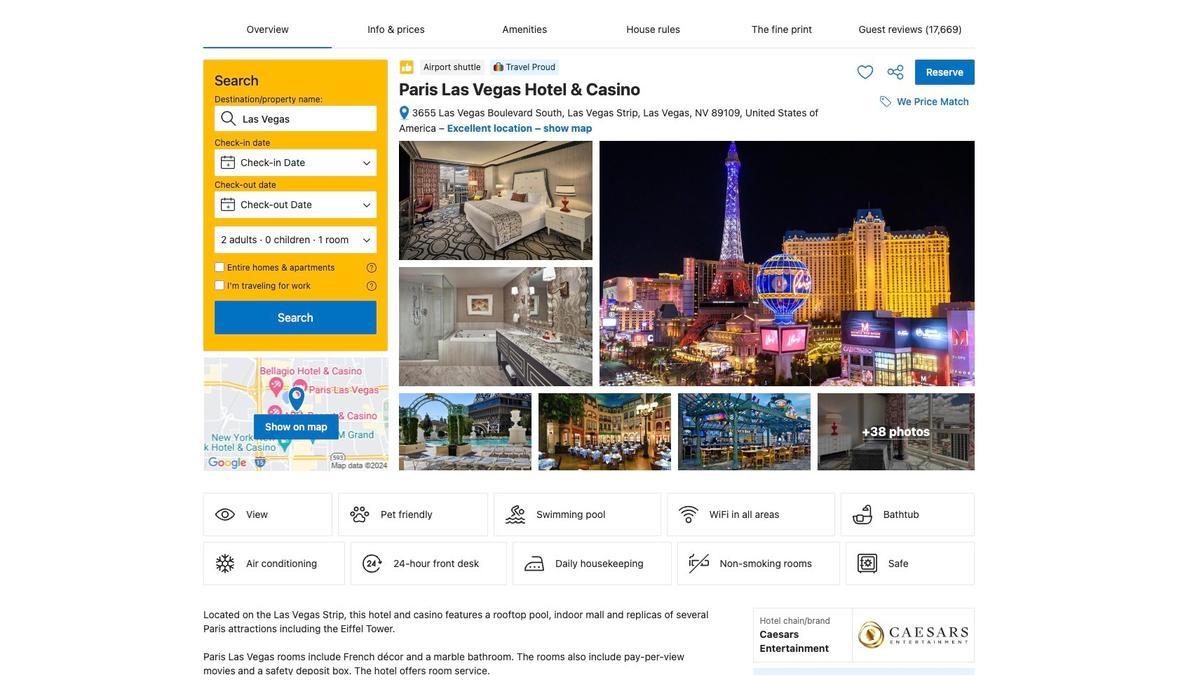 Task type: locate. For each thing, give the bounding box(es) containing it.
we'll show you stays where you can have the entire place to yourself image
[[367, 263, 377, 273]]

click to open map view image
[[399, 105, 410, 121]]

section
[[198, 48, 394, 472]]

next image
[[952, 235, 968, 252]]

if you select this option, we'll show you popular business travel features like breakfast, wifi and free parking. image
[[367, 281, 377, 291]]

if you select this option, we'll show you popular business travel features like breakfast, wifi and free parking. image
[[367, 281, 377, 291]]

we'll show you stays where you can have the entire place to yourself image
[[367, 263, 377, 273]]



Task type: describe. For each thing, give the bounding box(es) containing it.
scored 7.7 element
[[939, 157, 961, 180]]

previous image
[[792, 235, 808, 252]]

scored 9.2 element
[[939, 315, 961, 338]]

Where are you going? field
[[237, 106, 377, 131]]

rated good element
[[799, 155, 933, 172]]

caesars entertainment image
[[859, 615, 969, 657]]



Task type: vqa. For each thing, say whether or not it's contained in the screenshot.
Scored 9.2 'element'
yes



